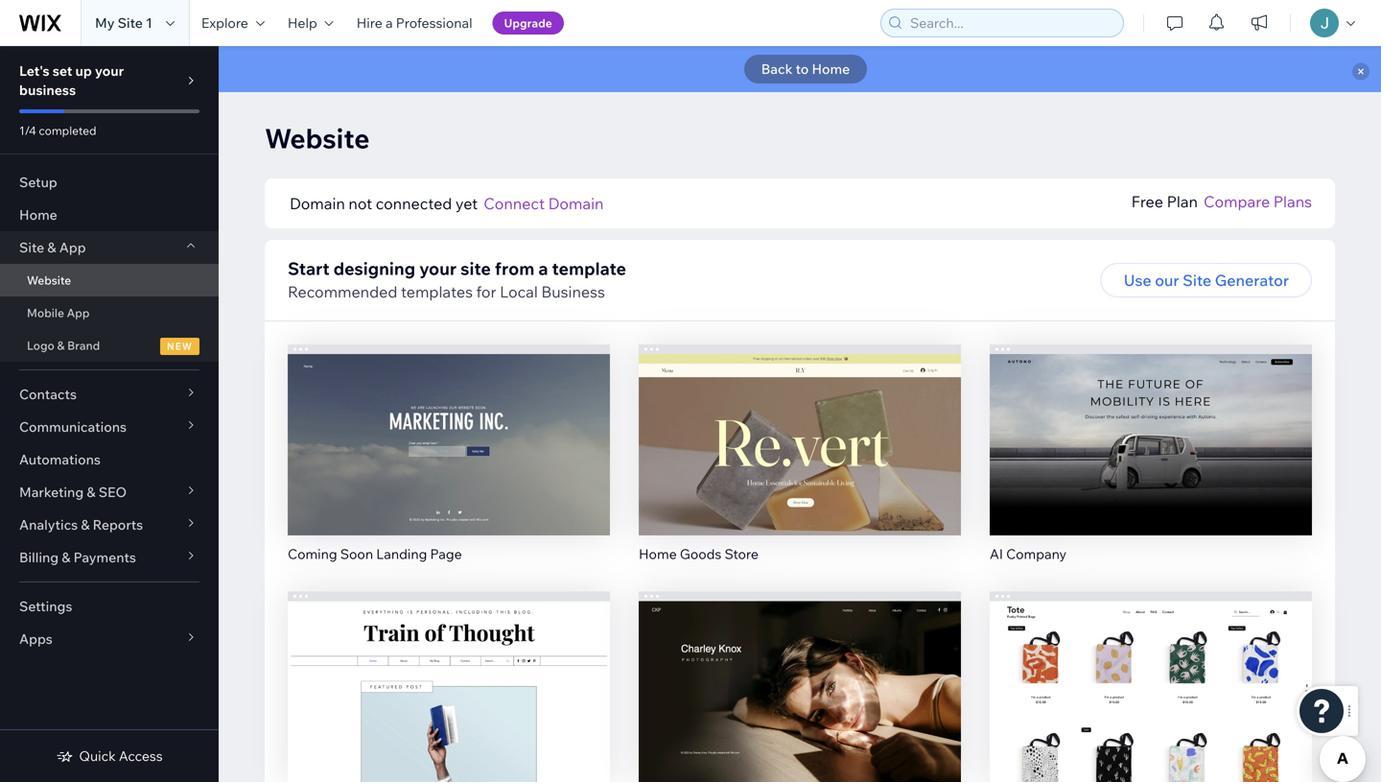 Task type: locate. For each thing, give the bounding box(es) containing it.
connect domain button
[[484, 192, 604, 215]]

marketing & seo
[[19, 484, 127, 500]]

marketing & seo button
[[0, 476, 219, 509]]

site & app
[[19, 239, 86, 256]]

1 horizontal spatial home
[[639, 546, 677, 562]]

completed
[[39, 123, 97, 138]]

to
[[796, 60, 809, 77]]

use our site generator
[[1124, 271, 1290, 290]]

domain not connected yet connect domain
[[290, 194, 604, 213]]

& right logo
[[57, 338, 65, 353]]

site left 1
[[118, 14, 143, 31]]

home down "setup"
[[19, 206, 57, 223]]

1/4
[[19, 123, 36, 138]]

domain
[[290, 194, 345, 213], [549, 194, 604, 213]]

explore
[[201, 14, 248, 31]]

goods
[[680, 546, 722, 562]]

site inside dropdown button
[[19, 239, 44, 256]]

compare plans button
[[1204, 190, 1313, 213]]

home for home goods store
[[639, 546, 677, 562]]

view for ai company
[[1134, 455, 1169, 475]]

home right to
[[812, 60, 850, 77]]

back to home alert
[[219, 46, 1382, 92]]

your inside start designing your site from a template recommended templates for local business
[[420, 258, 457, 279]]

& inside marketing & seo dropdown button
[[87, 484, 96, 500]]

app right mobile
[[67, 306, 90, 320]]

automations link
[[0, 443, 219, 476]]

1 vertical spatial site
[[19, 239, 44, 256]]

not
[[349, 194, 373, 213]]

1 vertical spatial home
[[19, 206, 57, 223]]

my site 1
[[95, 14, 152, 31]]

site
[[118, 14, 143, 31], [19, 239, 44, 256], [1183, 271, 1212, 290]]

& for site
[[47, 239, 56, 256]]

generator
[[1216, 271, 1290, 290]]

settings link
[[0, 590, 219, 623]]

automations
[[19, 451, 101, 468]]

0 vertical spatial a
[[386, 14, 393, 31]]

analytics
[[19, 516, 78, 533]]

& left seo
[[87, 484, 96, 500]]

start
[[288, 258, 330, 279]]

app down "home" 'link'
[[59, 239, 86, 256]]

edit
[[435, 415, 464, 434], [786, 415, 815, 434], [1137, 415, 1166, 434], [435, 662, 464, 681], [786, 662, 815, 681], [1137, 662, 1166, 681]]

1 vertical spatial a
[[539, 258, 548, 279]]

free plan compare plans
[[1132, 192, 1313, 211]]

app inside dropdown button
[[59, 239, 86, 256]]

my
[[95, 14, 115, 31]]

domain left not
[[290, 194, 345, 213]]

2 horizontal spatial site
[[1183, 271, 1212, 290]]

website up not
[[265, 121, 370, 155]]

1 horizontal spatial a
[[539, 258, 548, 279]]

site down "setup"
[[19, 239, 44, 256]]

website up mobile
[[27, 273, 71, 287]]

your up templates
[[420, 258, 457, 279]]

& right the billing
[[62, 549, 71, 566]]

0 vertical spatial app
[[59, 239, 86, 256]]

site right our
[[1183, 271, 1212, 290]]

setup link
[[0, 166, 219, 199]]

0 vertical spatial home
[[812, 60, 850, 77]]

0 horizontal spatial domain
[[290, 194, 345, 213]]

apps
[[19, 630, 53, 647]]

free
[[1132, 192, 1164, 211]]

view button for ai company
[[1111, 448, 1192, 482]]

home
[[812, 60, 850, 77], [19, 206, 57, 223], [639, 546, 677, 562]]

a right 'from'
[[539, 258, 548, 279]]

ai
[[990, 546, 1004, 562]]

new
[[167, 340, 193, 352]]

home left the goods
[[639, 546, 677, 562]]

1 vertical spatial your
[[420, 258, 457, 279]]

a right hire
[[386, 14, 393, 31]]

0 vertical spatial site
[[118, 14, 143, 31]]

your
[[95, 62, 124, 79], [420, 258, 457, 279]]

view
[[431, 455, 467, 475], [782, 455, 818, 475], [1134, 455, 1169, 475], [431, 702, 467, 722], [782, 702, 818, 722]]

0 horizontal spatial website
[[27, 273, 71, 287]]

a
[[386, 14, 393, 31], [539, 258, 548, 279]]

& left 'reports' at the left of page
[[81, 516, 90, 533]]

0 horizontal spatial your
[[95, 62, 124, 79]]

1 vertical spatial app
[[67, 306, 90, 320]]

0 vertical spatial your
[[95, 62, 124, 79]]

1 horizontal spatial website
[[265, 121, 370, 155]]

use
[[1124, 271, 1152, 290]]

professional
[[396, 14, 473, 31]]

edit button
[[409, 407, 489, 442], [760, 407, 841, 442], [1111, 407, 1192, 442], [409, 654, 489, 689], [760, 654, 841, 689], [1111, 654, 1192, 689]]

upgrade
[[504, 16, 552, 30]]

1 vertical spatial website
[[27, 273, 71, 287]]

communications
[[19, 418, 127, 435]]

use our site generator button
[[1101, 263, 1313, 297]]

your right up
[[95, 62, 124, 79]]

& up mobile
[[47, 239, 56, 256]]

0 horizontal spatial home
[[19, 206, 57, 223]]

website
[[265, 121, 370, 155], [27, 273, 71, 287]]

local
[[500, 282, 538, 301]]

view button for coming soon landing page
[[408, 448, 490, 482]]

home inside 'link'
[[19, 206, 57, 223]]

home goods store
[[639, 546, 759, 562]]

2 horizontal spatial home
[[812, 60, 850, 77]]

home for home
[[19, 206, 57, 223]]

upgrade button
[[493, 12, 564, 35]]

2 vertical spatial home
[[639, 546, 677, 562]]

hire
[[357, 14, 383, 31]]

mobile
[[27, 306, 64, 320]]

& inside billing & payments popup button
[[62, 549, 71, 566]]

hire a professional
[[357, 14, 473, 31]]

& inside analytics & reports popup button
[[81, 516, 90, 533]]

1 horizontal spatial domain
[[549, 194, 604, 213]]

view button
[[408, 448, 490, 482], [759, 448, 841, 482], [1111, 448, 1192, 482], [408, 695, 490, 729], [759, 695, 841, 729]]

view button for home goods store
[[759, 448, 841, 482]]

coming
[[288, 546, 337, 562]]

1 horizontal spatial your
[[420, 258, 457, 279]]

domain right connect
[[549, 194, 604, 213]]

set
[[52, 62, 72, 79]]

compare
[[1204, 192, 1271, 211]]

app
[[59, 239, 86, 256], [67, 306, 90, 320]]

0 vertical spatial website
[[265, 121, 370, 155]]

2 vertical spatial site
[[1183, 271, 1212, 290]]

1
[[146, 14, 152, 31]]

start designing your site from a template recommended templates for local business
[[288, 258, 627, 301]]

soon
[[340, 546, 373, 562]]

& inside site & app dropdown button
[[47, 239, 56, 256]]

0 horizontal spatial site
[[19, 239, 44, 256]]



Task type: vqa. For each thing, say whether or not it's contained in the screenshot.
the left the a
yes



Task type: describe. For each thing, give the bounding box(es) containing it.
site & app button
[[0, 231, 219, 264]]

quick
[[79, 748, 116, 764]]

landing
[[376, 546, 427, 562]]

logo
[[27, 338, 55, 353]]

quick access button
[[56, 748, 163, 765]]

let's set up your business
[[19, 62, 124, 98]]

site inside button
[[1183, 271, 1212, 290]]

marketing
[[19, 484, 84, 500]]

your inside let's set up your business
[[95, 62, 124, 79]]

site
[[461, 258, 491, 279]]

sidebar element
[[0, 46, 219, 782]]

view for home goods store
[[782, 455, 818, 475]]

contacts button
[[0, 378, 219, 411]]

brand
[[67, 338, 100, 353]]

a inside start designing your site from a template recommended templates for local business
[[539, 258, 548, 279]]

access
[[119, 748, 163, 764]]

communications button
[[0, 411, 219, 443]]

home link
[[0, 199, 219, 231]]

page
[[430, 546, 462, 562]]

coming soon landing page
[[288, 546, 462, 562]]

website link
[[0, 264, 219, 297]]

plan
[[1167, 192, 1198, 211]]

mobile app link
[[0, 297, 219, 329]]

billing & payments
[[19, 549, 136, 566]]

business
[[542, 282, 605, 301]]

yet
[[456, 194, 478, 213]]

let's
[[19, 62, 49, 79]]

website inside sidebar element
[[27, 273, 71, 287]]

2 domain from the left
[[549, 194, 604, 213]]

company
[[1007, 546, 1067, 562]]

analytics & reports
[[19, 516, 143, 533]]

hire a professional link
[[345, 0, 484, 46]]

1/4 completed
[[19, 123, 97, 138]]

billing & payments button
[[0, 541, 219, 574]]

connected
[[376, 194, 452, 213]]

store
[[725, 546, 759, 562]]

view for coming soon landing page
[[431, 455, 467, 475]]

& for analytics
[[81, 516, 90, 533]]

for
[[476, 282, 497, 301]]

designing
[[334, 258, 416, 279]]

from
[[495, 258, 535, 279]]

template
[[552, 258, 627, 279]]

& for billing
[[62, 549, 71, 566]]

app inside 'link'
[[67, 306, 90, 320]]

1 horizontal spatial site
[[118, 14, 143, 31]]

reports
[[93, 516, 143, 533]]

recommended
[[288, 282, 398, 301]]

back to home button
[[744, 55, 868, 83]]

0 horizontal spatial a
[[386, 14, 393, 31]]

settings
[[19, 598, 72, 615]]

seo
[[99, 484, 127, 500]]

back to home
[[762, 60, 850, 77]]

up
[[75, 62, 92, 79]]

Search... field
[[905, 10, 1118, 36]]

templates
[[401, 282, 473, 301]]

our
[[1156, 271, 1180, 290]]

home inside button
[[812, 60, 850, 77]]

analytics & reports button
[[0, 509, 219, 541]]

setup
[[19, 174, 57, 190]]

business
[[19, 82, 76, 98]]

1 domain from the left
[[290, 194, 345, 213]]

quick access
[[79, 748, 163, 764]]

payments
[[74, 549, 136, 566]]

contacts
[[19, 386, 77, 403]]

ai company
[[990, 546, 1067, 562]]

billing
[[19, 549, 59, 566]]

mobile app
[[27, 306, 90, 320]]

& for logo
[[57, 338, 65, 353]]

logo & brand
[[27, 338, 100, 353]]

back
[[762, 60, 793, 77]]

help button
[[276, 0, 345, 46]]

plans
[[1274, 192, 1313, 211]]

help
[[288, 14, 317, 31]]

& for marketing
[[87, 484, 96, 500]]

apps button
[[0, 623, 219, 655]]



